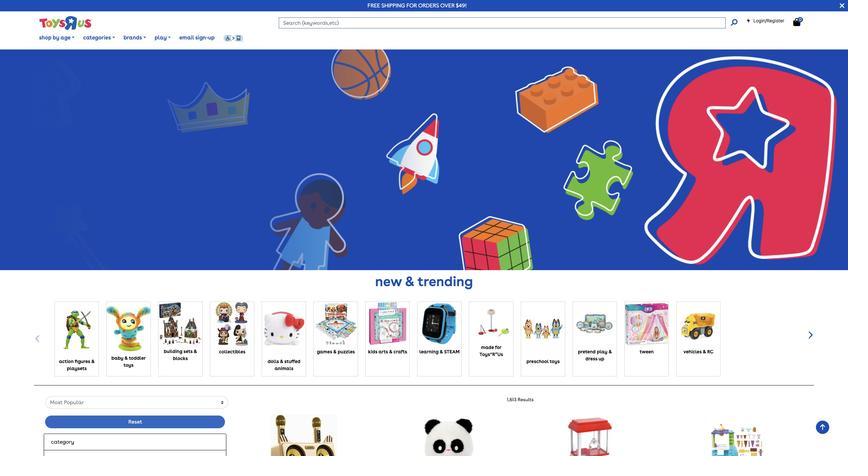 Task type: locate. For each thing, give the bounding box(es) containing it.
toys
[[550, 359, 560, 364], [124, 363, 134, 368]]

& right games
[[334, 349, 337, 355]]

dolls
[[268, 359, 279, 364]]

collectibles
[[219, 349, 246, 355]]

up left this icon serves as a link to download the essential accessibility assistive technology app for individuals with physical disabilities. it is featured as part of our commitment to diversity and inclusion. on the top left
[[208, 34, 215, 41]]

close button image
[[841, 2, 845, 9]]

toys down toddler
[[124, 363, 134, 368]]

kids arts & crafts link
[[366, 302, 410, 356]]

learning & steam image image
[[418, 302, 462, 346]]

& inside pretend play & dress up
[[609, 349, 612, 355]]

vehicles
[[684, 349, 702, 355]]

orders
[[419, 2, 439, 9]]

arts
[[379, 349, 388, 355]]

None search field
[[279, 17, 738, 28]]

collectibles link
[[211, 302, 254, 356]]

1 vertical spatial up
[[599, 356, 605, 362]]

play inside pretend play & dress up
[[597, 349, 608, 355]]

brands
[[124, 34, 142, 41]]

up
[[208, 34, 215, 41], [599, 356, 605, 362]]

figures
[[75, 359, 90, 364]]

$49!
[[456, 2, 467, 9]]

baby & toddler toys image image
[[107, 302, 151, 352]]

0 horizontal spatial up
[[208, 34, 215, 41]]

action
[[59, 359, 74, 364]]

play-doh kitchen creations ultimate ice cream truck playset toy image
[[710, 414, 765, 456]]

kids arts & crafts
[[368, 349, 408, 355]]

rc
[[708, 349, 714, 355]]

free
[[368, 2, 380, 9]]

pretend play & dress up
[[578, 349, 612, 362]]

email sign-up link
[[175, 30, 219, 46]]

shipping
[[382, 2, 405, 9]]

1 horizontal spatial up
[[599, 356, 605, 362]]

1,613
[[507, 397, 517, 402]]

&
[[405, 274, 415, 290], [194, 349, 197, 354], [334, 349, 337, 355], [389, 349, 393, 355], [440, 349, 443, 355], [609, 349, 612, 355], [703, 349, 707, 355], [125, 356, 128, 361], [280, 359, 284, 364], [91, 359, 95, 364]]

& right pretend
[[609, 349, 612, 355]]

login/register
[[754, 18, 785, 23]]

made for toys"r"us link
[[470, 302, 514, 358]]

play right brands dropdown button
[[155, 34, 167, 41]]

1 horizontal spatial play
[[597, 349, 608, 355]]

puzzles
[[338, 349, 355, 355]]

action figures & playsets link
[[55, 302, 99, 372]]

free shipping for orders over $49!
[[368, 2, 467, 9]]

& inside kids arts & crafts link
[[389, 349, 393, 355]]

made
[[482, 345, 494, 350]]

& left rc
[[703, 349, 707, 355]]

& right sets
[[194, 349, 197, 354]]

play
[[155, 34, 167, 41], [597, 349, 608, 355]]

email
[[180, 34, 194, 41]]

tween link
[[625, 302, 669, 356]]

1 vertical spatial play
[[597, 349, 608, 355]]

dolls & stuffed animals image image
[[262, 302, 306, 356]]

Enter Keyword or Item No. search field
[[279, 17, 726, 28]]

play up "dress"
[[597, 349, 608, 355]]

up right "dress"
[[599, 356, 605, 362]]

brands button
[[119, 30, 150, 46]]

categories
[[83, 34, 111, 41]]

baby & toddler toys
[[112, 356, 146, 368]]

tween image image
[[625, 302, 669, 346]]

games & puzzles image image
[[314, 302, 358, 346]]

& right figures
[[91, 359, 95, 364]]

preschool toys link
[[522, 302, 566, 365]]

1 horizontal spatial toys
[[550, 359, 560, 364]]

crafts
[[394, 349, 408, 355]]

menu bar
[[35, 26, 849, 50]]

& right baby
[[125, 356, 128, 361]]

tween
[[640, 349, 654, 355]]

& left steam
[[440, 349, 443, 355]]

learning
[[420, 349, 439, 355]]

0 horizontal spatial play
[[155, 34, 167, 41]]

& right arts
[[389, 349, 393, 355]]

& inside building sets & blocks
[[194, 349, 197, 354]]

kids arts & crafts image image
[[366, 302, 410, 346]]

& right new
[[405, 274, 415, 290]]

toys right preschool
[[550, 359, 560, 364]]

0 horizontal spatial toys
[[124, 363, 134, 368]]

product-tab tab panel
[[39, 396, 810, 456]]

& up animals on the bottom left of the page
[[280, 359, 284, 364]]

reset button
[[45, 416, 225, 429]]

0 vertical spatial play
[[155, 34, 167, 41]]

baby
[[112, 356, 124, 361]]

shopping bag image
[[794, 18, 801, 26]]



Task type: vqa. For each thing, say whether or not it's contained in the screenshot.
2nd list
no



Task type: describe. For each thing, give the bounding box(es) containing it.
preschool toys
[[527, 359, 560, 364]]

kids
[[368, 349, 378, 355]]

toys"r"us
[[480, 352, 504, 357]]

up inside pretend play & dress up
[[599, 356, 605, 362]]

email sign-up
[[180, 34, 215, 41]]

shop by age
[[39, 34, 71, 41]]

pretend
[[578, 349, 596, 355]]

made for toys"r"us
[[480, 345, 504, 357]]

menu bar containing shop by age
[[35, 26, 849, 50]]

dress
[[586, 356, 598, 362]]

fluffie stuffiez large plush - panda image
[[421, 414, 476, 456]]

animals
[[275, 366, 294, 371]]

0 vertical spatial up
[[208, 34, 215, 41]]

login/register button
[[747, 17, 785, 24]]

made for toys"r"us image image
[[470, 302, 514, 342]]

shop by age button
[[35, 30, 79, 46]]

dolls & stuffed animals
[[268, 359, 301, 371]]

games
[[317, 349, 332, 355]]

& inside games & puzzles link
[[334, 349, 337, 355]]

learning & steam link
[[418, 302, 462, 356]]

action figures & playsets image image
[[55, 302, 99, 356]]

over
[[441, 2, 455, 9]]

& inside vehicles & rc link
[[703, 349, 707, 355]]

preschool
[[527, 359, 549, 364]]

building
[[164, 349, 183, 354]]

vehicles & rc
[[684, 349, 714, 355]]

this icon serves as a link to download the essential accessibility assistive technology app for individuals with physical disabilities. it is featured as part of our commitment to diversity and inclusion. image
[[223, 34, 244, 42]]

playsets
[[67, 366, 87, 371]]

& inside 'baby & toddler toys'
[[125, 356, 128, 361]]

trimate claw machine for kids. mini claw machines toy image
[[560, 414, 627, 456]]

games & puzzles
[[317, 349, 355, 355]]

new & trending main content
[[0, 50, 849, 456]]

sets
[[184, 349, 193, 354]]

0 link
[[794, 17, 808, 26]]

for
[[407, 2, 417, 9]]

vehicles & rc image image
[[677, 302, 721, 346]]

category element
[[51, 438, 220, 446]]

trending
[[418, 274, 473, 290]]

results
[[518, 397, 534, 402]]

steam
[[444, 349, 460, 355]]

stuffed
[[285, 359, 301, 364]]

sign-
[[195, 34, 208, 41]]

building sets & blocks image image
[[159, 302, 203, 346]]

0
[[800, 17, 802, 22]]

& inside action figures & playsets
[[91, 359, 95, 364]]

toys inside 'baby & toddler toys'
[[124, 363, 134, 368]]

action figures & playsets
[[59, 359, 95, 371]]

& inside learning & steam link
[[440, 349, 443, 355]]

for
[[495, 345, 502, 350]]

new
[[375, 274, 402, 290]]

category
[[51, 439, 74, 445]]

building sets & blocks
[[164, 349, 197, 361]]

games & puzzles link
[[314, 302, 358, 356]]

new & trending
[[375, 274, 473, 290]]

categories button
[[79, 30, 119, 46]]

& inside dolls & stuffed animals
[[280, 359, 284, 364]]

toddler
[[129, 356, 146, 361]]

1,613 results
[[507, 397, 534, 402]]

baby & toddler toys link
[[107, 302, 151, 369]]

vehicles & rc link
[[677, 302, 721, 356]]

reset
[[128, 419, 142, 425]]

age
[[61, 34, 71, 41]]

collectibles image image
[[211, 302, 254, 346]]

shop
[[39, 34, 51, 41]]

play inside dropdown button
[[155, 34, 167, 41]]

pretend play & dress up image image
[[574, 302, 617, 346]]

learning & steam
[[420, 349, 460, 355]]

blocks
[[173, 356, 188, 361]]

free shipping for orders over $49! link
[[368, 2, 467, 9]]

preschool toys image image
[[522, 302, 566, 356]]

play button
[[150, 30, 175, 46]]

building sets & blocks link
[[159, 302, 203, 362]]

toys r us image
[[39, 16, 93, 31]]

masingo spinto g3 kitty karaoke machine image
[[270, 414, 338, 456]]

by
[[53, 34, 59, 41]]

pretend play & dress up link
[[574, 302, 617, 363]]

dolls & stuffed animals link
[[262, 302, 306, 372]]



